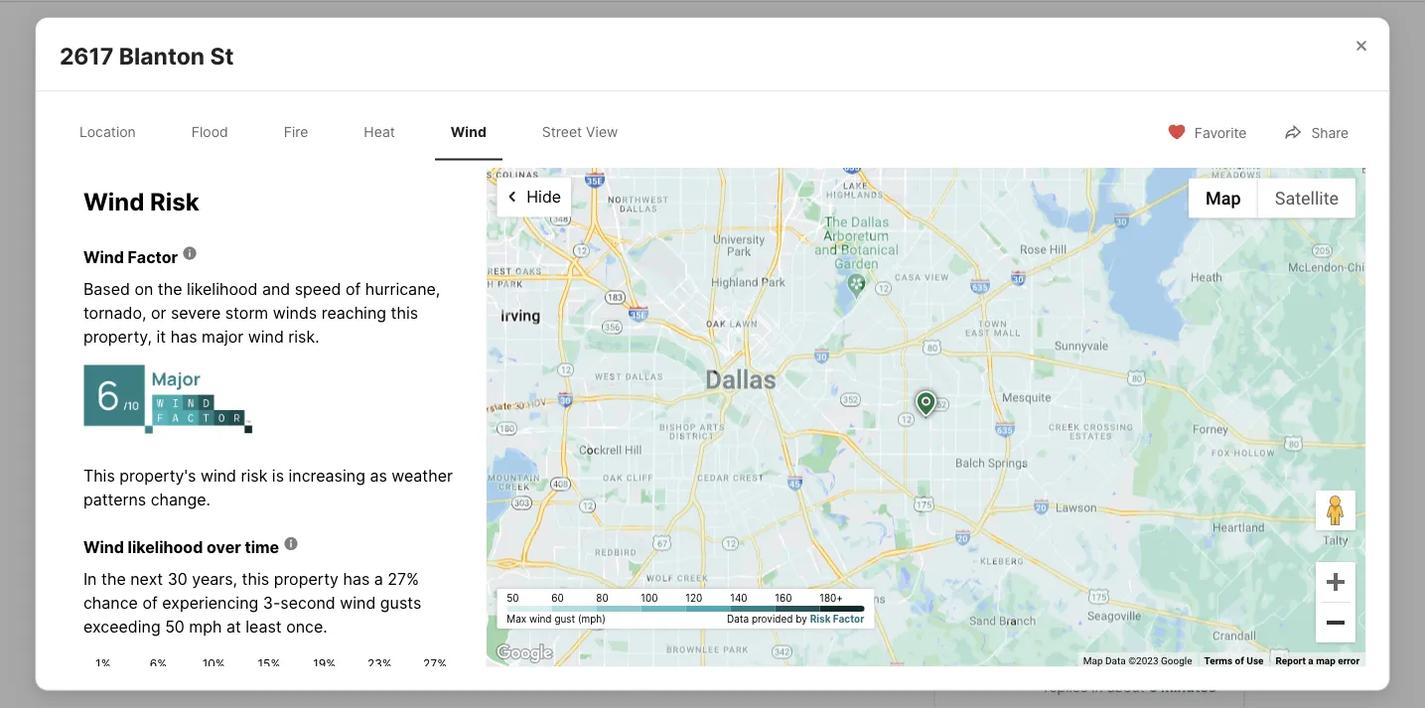 Task type: describe. For each thing, give the bounding box(es) containing it.
use
[[1247, 654, 1264, 666]]

by
[[796, 614, 808, 626]]

time
[[245, 537, 279, 557]]

street view tab
[[526, 107, 634, 156]]

risk factor link
[[810, 614, 865, 626]]

0 horizontal spatial dallas
[[310, 474, 356, 494]]

baths
[[538, 551, 581, 570]]

50 inside in the next 30 years, this property has a 27% chance of experiencing 3-second wind gusts exceeding 50 mph at least once.
[[165, 617, 185, 636]]

baths link
[[538, 551, 581, 570]]

34 photos button
[[1099, 356, 1229, 396]]

0 vertical spatial home
[[1013, 460, 1076, 488]]

it
[[157, 326, 166, 346]]

location tab
[[63, 107, 152, 156]]

gust
[[555, 614, 575, 626]]

max wind gust (mph)
[[507, 614, 606, 626]]

75227
[[389, 474, 436, 494]]

34
[[1144, 367, 1162, 384]]

0 vertical spatial pending
[[1106, 460, 1197, 488]]

based
[[83, 279, 130, 298]]

is up accepted
[[1081, 460, 1100, 488]]

major
[[202, 326, 244, 346]]

get pre-approved link
[[285, 553, 405, 570]]

on
[[135, 279, 153, 298]]

view inside tab
[[586, 123, 618, 140]]

storm
[[225, 302, 269, 322]]

sq
[[633, 551, 653, 570]]

30
[[168, 569, 188, 588]]

speed
[[295, 279, 341, 298]]

provided
[[752, 614, 793, 626]]

2617 for 2617 blanton st
[[59, 42, 114, 69]]

st for 2617 blanton st , dallas , tx 75227
[[285, 474, 302, 494]]

0 horizontal spatial risk
[[150, 187, 199, 216]]

wind for wind factor
[[83, 247, 124, 266]]

1 tab from the left
[[299, 6, 409, 54]]

3-
[[263, 593, 280, 612]]

est.
[[180, 553, 205, 570]]

1 vertical spatial likelihood
[[128, 537, 203, 557]]

terms of use link
[[1205, 654, 1264, 666]]

location
[[79, 123, 136, 140]]

140
[[730, 593, 748, 605]]

questions?
[[1008, 576, 1105, 598]]

has inside the seller has accepted an offer, and this property is now
[[1037, 515, 1064, 534]]

ft
[[657, 551, 672, 570]]

1 vertical spatial data
[[1106, 654, 1126, 666]]

property,
[[83, 326, 152, 346]]

©2023
[[1129, 654, 1159, 666]]

seller
[[993, 515, 1033, 534]]

minutes
[[1161, 678, 1217, 695]]

reaching
[[322, 302, 387, 322]]

34 photos
[[1144, 367, 1213, 384]]

wind for wind
[[451, 123, 487, 140]]

st for 2617 blanton st
[[210, 42, 234, 69]]

least
[[246, 617, 282, 636]]

map
[[1317, 654, 1336, 666]]

1 vertical spatial risk
[[810, 614, 831, 626]]

accepted
[[1068, 515, 1139, 534]]

100
[[641, 593, 658, 605]]

5 minutes
[[1149, 678, 1217, 695]]

wind for wind risk
[[83, 187, 144, 216]]

2 vertical spatial of
[[1236, 654, 1245, 666]]

wind factor
[[83, 247, 178, 266]]

data provided by risk factor
[[727, 614, 865, 626]]

report
[[1276, 654, 1306, 666]]

wind inside this property's wind risk is increasing as weather patterns change.
[[201, 466, 236, 485]]

floor plans
[[419, 367, 494, 384]]

80
[[596, 593, 609, 605]]

1 horizontal spatial 50
[[507, 593, 519, 605]]

chance
[[83, 593, 138, 612]]

tx
[[365, 474, 385, 494]]

15%
[[258, 656, 280, 670]]

this for this property's wind risk is increasing as weather patterns change.
[[83, 466, 115, 485]]

terms of use
[[1205, 654, 1264, 666]]

1%
[[95, 656, 111, 670]]

street inside tab
[[542, 123, 582, 140]]

in
[[83, 569, 97, 588]]

wind right "max"
[[530, 614, 552, 626]]

next
[[130, 569, 163, 588]]

street view button
[[518, 356, 658, 396]]

redfin
[[204, 79, 247, 94]]

report a map error
[[1276, 654, 1360, 666]]

60
[[552, 593, 564, 605]]

0 horizontal spatial factor
[[128, 247, 178, 266]]

0 vertical spatial tab list
[[180, 2, 833, 54]]

hide button
[[497, 177, 571, 217]]

flood tab
[[176, 107, 244, 156]]

wind for wind likelihood over time
[[83, 537, 124, 557]]

the seller has accepted an offer, and this property is now
[[959, 515, 1205, 558]]

favorite button
[[1150, 111, 1264, 152]]

carter for tami carter dallas redfin agent
[[1086, 615, 1136, 634]]

1 vertical spatial a
[[1309, 654, 1314, 666]]

is inside this property's wind risk is increasing as weather patterns change.
[[272, 466, 284, 485]]

pending .
[[1145, 539, 1215, 558]]

dallas redfin agenttami carter image
[[959, 615, 1029, 684]]

(mph)
[[578, 614, 606, 626]]

dallas inside tami carter dallas redfin agent
[[1045, 637, 1084, 653]]

tami carter typically replies in about
[[1045, 657, 1180, 695]]

fire tab
[[268, 107, 324, 156]]

typically
[[1125, 657, 1180, 674]]

risk.
[[288, 326, 319, 346]]

2617 blanton st dialog
[[36, 13, 1419, 708]]

likelihood inside based on the likelihood and speed of hurricane, tornado, or severe storm winds reaching this property, it has major wind risk.
[[187, 279, 258, 298]]

redfin pending
[[204, 79, 303, 94]]

2617 blanton st , dallas , tx 75227
[[180, 474, 436, 494]]

hurricane,
[[365, 279, 440, 298]]

patterns
[[83, 490, 146, 509]]

of inside based on the likelihood and speed of hurricane, tornado, or severe storm winds reaching this property, it has major wind risk.
[[346, 279, 361, 298]]



Task type: locate. For each thing, give the bounding box(es) containing it.
dallas
[[310, 474, 356, 494], [1045, 637, 1084, 653]]

0 vertical spatial risk
[[150, 187, 199, 216]]

0 vertical spatial a
[[374, 569, 383, 588]]

blanton for 2617 blanton st , dallas , tx 75227
[[222, 474, 281, 494]]

0 horizontal spatial data
[[727, 614, 749, 626]]

0 horizontal spatial a
[[374, 569, 383, 588]]

wind down the 'storm'
[[248, 326, 284, 346]]

dallas left "tx"
[[310, 474, 356, 494]]

has right the pre-
[[343, 569, 370, 588]]

this
[[959, 460, 1008, 488], [83, 466, 115, 485]]

160
[[775, 593, 792, 605]]

the
[[158, 279, 182, 298], [101, 569, 126, 588]]

map entry image
[[771, 436, 904, 568]]

beds
[[453, 551, 491, 570]]

map inside popup button
[[1206, 188, 1242, 208]]

wind up wind factor
[[83, 187, 144, 216]]

1 vertical spatial pending
[[1145, 539, 1206, 558]]

, left "tx"
[[356, 474, 360, 494]]

about this home
[[180, 645, 365, 673]]

19%
[[313, 656, 336, 670]]

0 vertical spatial st
[[210, 42, 234, 69]]

property inside the seller has accepted an offer, and this property is now
[[1024, 539, 1089, 558]]

heat tab
[[348, 107, 411, 156]]

tab list containing location
[[59, 103, 654, 160]]

property up the questions?
[[1024, 539, 1089, 558]]

1 vertical spatial of
[[142, 593, 158, 612]]

1 horizontal spatial factor
[[833, 614, 865, 626]]

0 vertical spatial map
[[1206, 188, 1242, 208]]

floor plans button
[[375, 356, 510, 396]]

wind likelihood over time
[[83, 537, 279, 557]]

a up gusts
[[374, 569, 383, 588]]

.
[[1210, 539, 1215, 558]]

favorite
[[1195, 124, 1247, 141]]

2 tab from the left
[[409, 6, 560, 54]]

27%
[[388, 569, 419, 588], [423, 656, 447, 670]]

1 horizontal spatial risk
[[810, 614, 831, 626]]

1 vertical spatial carter
[[1080, 657, 1122, 674]]

0 horizontal spatial the
[[101, 569, 126, 588]]

1 vertical spatial street view
[[563, 367, 641, 384]]

max
[[507, 614, 527, 626]]

wind inside based on the likelihood and speed of hurricane, tornado, or severe storm winds reaching this property, it has major wind risk.
[[248, 326, 284, 346]]

2617 for 2617 blanton st , dallas , tx 75227
[[180, 474, 218, 494]]

1 horizontal spatial 2617
[[180, 474, 218, 494]]

0 horizontal spatial this
[[83, 466, 115, 485]]

2 horizontal spatial of
[[1236, 654, 1245, 666]]

a left map
[[1309, 654, 1314, 666]]

2 baths
[[538, 520, 581, 570]]

satellite
[[1275, 188, 1339, 208]]

carter inside tami carter typically replies in about
[[1080, 657, 1122, 674]]

now
[[1110, 539, 1141, 558]]

severe
[[171, 302, 221, 322]]

is right the risk
[[272, 466, 284, 485]]

0 vertical spatial tami
[[1045, 615, 1082, 634]]

1 vertical spatial has
[[1037, 515, 1064, 534]]

is
[[1081, 460, 1100, 488], [272, 466, 284, 485], [1093, 539, 1105, 558]]

data
[[727, 614, 749, 626], [1106, 654, 1126, 666]]

0 vertical spatial likelihood
[[187, 279, 258, 298]]

23%
[[368, 656, 392, 670]]

in
[[1092, 678, 1103, 695]]

1 horizontal spatial of
[[346, 279, 361, 298]]

0 horizontal spatial has
[[171, 326, 197, 346]]

1 horizontal spatial property
[[1024, 539, 1089, 558]]

tab
[[299, 6, 409, 54], [409, 6, 560, 54], [560, 6, 720, 54], [720, 6, 817, 54]]

0 vertical spatial of
[[346, 279, 361, 298]]

pending up fire
[[250, 79, 303, 94]]

st up redfin
[[210, 42, 234, 69]]

1 horizontal spatial the
[[158, 279, 182, 298]]

about
[[1107, 678, 1145, 695]]

0 vertical spatial factor
[[128, 247, 178, 266]]

pending up an
[[1106, 460, 1197, 488]]

home
[[1013, 460, 1076, 488], [302, 645, 365, 673]]

based on the likelihood and speed of hurricane, tornado, or severe storm winds reaching this property, it has major wind risk.
[[83, 279, 440, 346]]

this up patterns
[[83, 466, 115, 485]]

0 horizontal spatial and
[[262, 279, 290, 298]]

factor up on
[[128, 247, 178, 266]]

0 horizontal spatial of
[[142, 593, 158, 612]]

1 vertical spatial dallas
[[1045, 637, 1084, 653]]

10%
[[202, 656, 225, 670]]

2
[[538, 520, 553, 548]]

and inside the seller has accepted an offer, and this property is now
[[959, 539, 987, 558]]

of down next
[[142, 593, 158, 612]]

1 vertical spatial view
[[607, 367, 641, 384]]

0 horizontal spatial 2617
[[59, 42, 114, 69]]

map for map
[[1206, 188, 1242, 208]]

winds
[[273, 302, 317, 322]]

2 vertical spatial has
[[343, 569, 370, 588]]

this inside the seller has accepted an offer, and this property is now
[[992, 539, 1019, 558]]

1 horizontal spatial home
[[1013, 460, 1076, 488]]

of
[[346, 279, 361, 298], [142, 593, 158, 612], [1236, 654, 1245, 666]]

1 vertical spatial home
[[302, 645, 365, 673]]

terms
[[1205, 654, 1233, 666]]

2617 up location
[[59, 42, 114, 69]]

0 horizontal spatial property
[[274, 569, 339, 588]]

0 vertical spatial street view
[[542, 123, 618, 140]]

and inside based on the likelihood and speed of hurricane, tornado, or severe storm winds reaching this property, it has major wind risk.
[[262, 279, 290, 298]]

0 vertical spatial and
[[262, 279, 290, 298]]

this home is pending
[[959, 460, 1197, 488]]

2 horizontal spatial has
[[1037, 515, 1064, 534]]

and down the
[[959, 539, 987, 558]]

0 vertical spatial property
[[1024, 539, 1089, 558]]

1 vertical spatial tami
[[1045, 657, 1076, 674]]

0 vertical spatial data
[[727, 614, 749, 626]]

this down least
[[254, 645, 297, 673]]

heat
[[364, 123, 395, 140]]

6%
[[150, 656, 167, 670]]

at
[[226, 617, 241, 636]]

agent
[[1134, 637, 1173, 653]]

menu bar
[[1189, 178, 1356, 218]]

1 vertical spatial property
[[274, 569, 339, 588]]

0 vertical spatial view
[[586, 123, 618, 140]]

the
[[959, 515, 988, 534]]

tami inside tami carter typically replies in about
[[1045, 657, 1076, 674]]

st right the risk
[[285, 474, 302, 494]]

wind down pending link on the bottom of the page
[[201, 466, 236, 485]]

years,
[[192, 569, 238, 588]]

this
[[391, 302, 418, 322], [992, 539, 1019, 558], [242, 569, 269, 588], [254, 645, 297, 673]]

27% right the 23%
[[423, 656, 447, 670]]

likelihood up the 'storm'
[[187, 279, 258, 298]]

of inside in the next 30 years, this property has a 27% chance of experiencing 3-second wind gusts exceeding 50 mph at least once.
[[142, 593, 158, 612]]

error
[[1339, 654, 1360, 666]]

1 vertical spatial 2617
[[180, 474, 218, 494]]

map for map data ©2023 google
[[1084, 654, 1103, 666]]

and up winds
[[262, 279, 290, 298]]

2 , from the left
[[356, 474, 360, 494]]

tami down the questions?
[[1045, 615, 1082, 634]]

0 horizontal spatial ,
[[302, 474, 306, 494]]

street view inside tab
[[542, 123, 618, 140]]

0 vertical spatial 50
[[507, 593, 519, 605]]

1 vertical spatial 27%
[[423, 656, 447, 670]]

1 horizontal spatial dallas
[[1045, 637, 1084, 653]]

carter up in
[[1080, 657, 1122, 674]]

tami up replies
[[1045, 657, 1076, 674]]

wind risk
[[83, 187, 199, 216]]

0 vertical spatial pending
[[250, 79, 303, 94]]

1 horizontal spatial and
[[959, 539, 987, 558]]

2617 blanton st element
[[59, 18, 258, 70]]

1 vertical spatial street
[[563, 367, 604, 384]]

the inside based on the likelihood and speed of hurricane, tornado, or severe storm winds reaching this property, it has major wind risk.
[[158, 279, 182, 298]]

fire
[[284, 123, 308, 140]]

this down seller at the bottom right
[[992, 539, 1019, 558]]

map down redfin
[[1084, 654, 1103, 666]]

menu bar containing map
[[1189, 178, 1356, 218]]

property up second
[[274, 569, 339, 588]]

1 tami from the top
[[1045, 615, 1082, 634]]

0 horizontal spatial 27%
[[388, 569, 419, 588]]

blanton for 2617 blanton st
[[119, 42, 205, 69]]

1 vertical spatial and
[[959, 539, 987, 558]]

blanton inside the 2617 blanton st "element"
[[119, 42, 205, 69]]

second
[[280, 593, 336, 612]]

1 horizontal spatial st
[[285, 474, 302, 494]]

offer,
[[1166, 515, 1205, 534]]

tab list inside 2617 blanton st dialog
[[59, 103, 654, 160]]

1 vertical spatial tab list
[[59, 103, 654, 160]]

street view inside button
[[563, 367, 641, 384]]

0 vertical spatial blanton
[[119, 42, 205, 69]]

tami carter link
[[1045, 615, 1136, 634]]

google
[[1161, 654, 1193, 666]]

27% inside in the next 30 years, this property has a 27% chance of experiencing 3-second wind gusts exceeding 50 mph at least once.
[[388, 569, 419, 588]]

street inside button
[[563, 367, 604, 384]]

3 tab from the left
[[560, 6, 720, 54]]

0 vertical spatial street
[[542, 123, 582, 140]]

1 horizontal spatial this
[[959, 460, 1008, 488]]

the right on
[[158, 279, 182, 298]]

120
[[686, 593, 703, 605]]

factor
[[128, 247, 178, 266], [833, 614, 865, 626]]

pending up the risk
[[198, 438, 260, 455]]

about
[[180, 645, 249, 673]]

0 vertical spatial the
[[158, 279, 182, 298]]

wind tab
[[435, 107, 502, 156]]

50 left mph
[[165, 617, 185, 636]]

data down 140 on the right bottom
[[727, 614, 749, 626]]

map button
[[1189, 178, 1258, 218]]

tab list
[[180, 2, 833, 54], [59, 103, 654, 160]]

have questions?
[[959, 576, 1105, 598]]

report a map error link
[[1276, 654, 1360, 666]]

1 vertical spatial 50
[[165, 617, 185, 636]]

0 vertical spatial dallas
[[310, 474, 356, 494]]

home down once.
[[302, 645, 365, 673]]

1 horizontal spatial a
[[1309, 654, 1314, 666]]

factor down 180+
[[833, 614, 865, 626]]

0 horizontal spatial st
[[210, 42, 234, 69]]

share
[[1312, 124, 1349, 141]]

floor
[[419, 367, 454, 384]]

0 vertical spatial 27%
[[388, 569, 419, 588]]

50 up "max"
[[507, 593, 519, 605]]

2 tami from the top
[[1045, 657, 1076, 674]]

this down hurricane,
[[391, 302, 418, 322]]

this inside based on the likelihood and speed of hurricane, tornado, or severe storm winds reaching this property, it has major wind risk.
[[391, 302, 418, 322]]

experiencing
[[162, 593, 259, 612]]

this up 3-
[[242, 569, 269, 588]]

google image
[[492, 641, 557, 667]]

pending down offer, in the bottom right of the page
[[1145, 539, 1206, 558]]

has right seller at the bottom right
[[1037, 515, 1064, 534]]

replies
[[1045, 678, 1088, 695]]

, right the risk
[[302, 474, 306, 494]]

pending inside "redfin pending" link
[[250, 79, 303, 94]]

wind factor score logo image
[[83, 348, 253, 433]]

2617 inside "element"
[[59, 42, 114, 69]]

property inside in the next 30 years, this property has a 27% chance of experiencing 3-second wind gusts exceeding 50 mph at least once.
[[274, 569, 339, 588]]

2617 blanton st, dallas, tx 75227 image
[[180, 58, 926, 412], [934, 58, 1245, 231], [934, 239, 1245, 412]]

in the next 30 years, this property has a 27% chance of experiencing 3-second wind gusts exceeding 50 mph at least once.
[[83, 569, 422, 636]]

redfin
[[1088, 637, 1130, 653]]

approved
[[341, 553, 405, 570]]

5
[[1149, 678, 1158, 695]]

1 horizontal spatial data
[[1106, 654, 1126, 666]]

4 tab from the left
[[720, 6, 817, 54]]

dallas down tami carter link
[[1045, 637, 1084, 653]]

st
[[210, 42, 234, 69], [285, 474, 302, 494]]

pending
[[250, 79, 303, 94], [198, 438, 260, 455]]

st inside the 2617 blanton st "element"
[[210, 42, 234, 69]]

carter up redfin
[[1086, 615, 1136, 634]]

menu bar inside 2617 blanton st dialog
[[1189, 178, 1356, 218]]

blanton up redfin
[[119, 42, 205, 69]]

this property's wind risk is increasing as weather patterns change.
[[83, 466, 453, 509]]

has right it
[[171, 326, 197, 346]]

has inside in the next 30 years, this property has a 27% chance of experiencing 3-second wind gusts exceeding 50 mph at least once.
[[343, 569, 370, 588]]

27% up gusts
[[388, 569, 419, 588]]

1 vertical spatial st
[[285, 474, 302, 494]]

wind right "heat"
[[451, 123, 487, 140]]

wind inside in the next 30 years, this property has a 27% chance of experiencing 3-second wind gusts exceeding 50 mph at least once.
[[340, 593, 376, 612]]

wind up "in"
[[83, 537, 124, 557]]

tami inside tami carter dallas redfin agent
[[1045, 615, 1082, 634]]

0 horizontal spatial blanton
[[119, 42, 205, 69]]

is inside the seller has accepted an offer, and this property is now
[[1093, 539, 1105, 558]]

this for this home is pending
[[959, 460, 1008, 488]]

property
[[1024, 539, 1089, 558], [274, 569, 339, 588]]

map down favorite
[[1206, 188, 1242, 208]]

1 horizontal spatial blanton
[[222, 474, 281, 494]]

gusts
[[380, 593, 422, 612]]

1 horizontal spatial map
[[1206, 188, 1242, 208]]

map
[[1206, 188, 1242, 208], [1084, 654, 1103, 666]]

0 horizontal spatial map
[[1084, 654, 1103, 666]]

pending link
[[198, 438, 260, 455]]

has inside based on the likelihood and speed of hurricane, tornado, or severe storm winds reaching this property, it has major wind risk.
[[171, 326, 197, 346]]

of up reaching
[[346, 279, 361, 298]]

change.
[[151, 490, 211, 509]]

risk up wind factor
[[150, 187, 199, 216]]

map region
[[402, 13, 1419, 708]]

this inside in the next 30 years, this property has a 27% chance of experiencing 3-second wind gusts exceeding 50 mph at least once.
[[242, 569, 269, 588]]

satellite button
[[1258, 178, 1356, 218]]

1 horizontal spatial 27%
[[423, 656, 447, 670]]

carter for tami carter typically replies in about
[[1080, 657, 1122, 674]]

1 vertical spatial blanton
[[222, 474, 281, 494]]

1 vertical spatial factor
[[833, 614, 865, 626]]

property's
[[119, 466, 196, 485]]

have
[[959, 576, 1003, 598]]

2617 blanton st
[[59, 42, 234, 69]]

0 horizontal spatial 50
[[165, 617, 185, 636]]

data down redfin
[[1106, 654, 1126, 666]]

180+
[[820, 593, 843, 605]]

2617 down pending link on the bottom of the page
[[180, 474, 218, 494]]

a inside in the next 30 years, this property has a 27% chance of experiencing 3-second wind gusts exceeding 50 mph at least once.
[[374, 569, 383, 588]]

0 vertical spatial 2617
[[59, 42, 114, 69]]

over
[[207, 537, 241, 557]]

is down accepted
[[1093, 539, 1105, 558]]

1 horizontal spatial ,
[[356, 474, 360, 494]]

1 vertical spatial the
[[101, 569, 126, 588]]

wind up based on the left top of the page
[[83, 247, 124, 266]]

this up the
[[959, 460, 1008, 488]]

mph
[[189, 617, 222, 636]]

tornado,
[[83, 302, 146, 322]]

0 vertical spatial has
[[171, 326, 197, 346]]

0 horizontal spatial home
[[302, 645, 365, 673]]

risk
[[241, 466, 268, 485]]

view
[[586, 123, 618, 140], [607, 367, 641, 384]]

of left the use in the right of the page
[[1236, 654, 1245, 666]]

view inside button
[[607, 367, 641, 384]]

blanton down pending link on the bottom of the page
[[222, 474, 281, 494]]

home up seller at the bottom right
[[1013, 460, 1076, 488]]

0 vertical spatial carter
[[1086, 615, 1136, 634]]

an
[[1143, 515, 1162, 534]]

1 , from the left
[[302, 474, 306, 494]]

1 horizontal spatial has
[[343, 569, 370, 588]]

likelihood up 30
[[128, 537, 203, 557]]

carter inside tami carter dallas redfin agent
[[1086, 615, 1136, 634]]

wind left gusts
[[340, 593, 376, 612]]

1 vertical spatial map
[[1084, 654, 1103, 666]]

this inside this property's wind risk is increasing as weather patterns change.
[[83, 466, 115, 485]]

1 vertical spatial pending
[[198, 438, 260, 455]]

the inside in the next 30 years, this property has a 27% chance of experiencing 3-second wind gusts exceeding 50 mph at least once.
[[101, 569, 126, 588]]

the right "in"
[[101, 569, 126, 588]]

risk right by
[[810, 614, 831, 626]]

tami for tami carter typically replies in about
[[1045, 657, 1076, 674]]

wind inside tab
[[451, 123, 487, 140]]

tami for tami carter dallas redfin agent
[[1045, 615, 1082, 634]]



Task type: vqa. For each thing, say whether or not it's contained in the screenshot.
leftmost Blanton
yes



